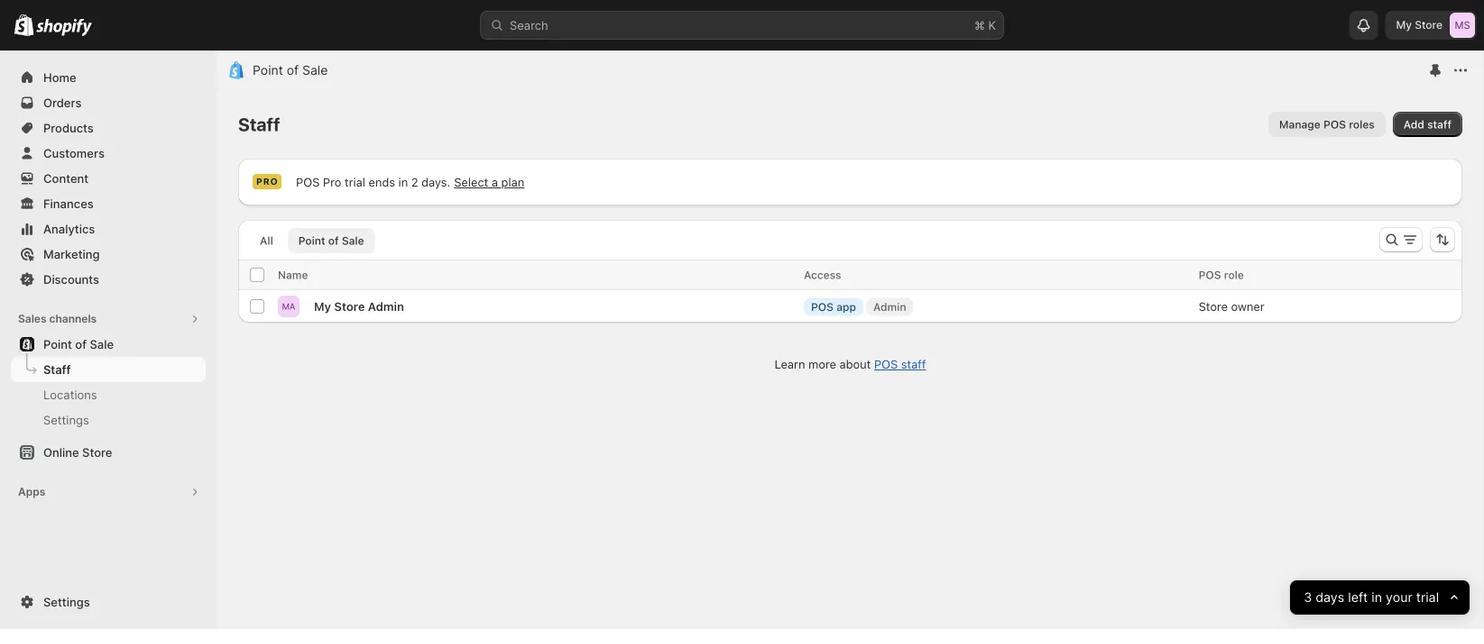 Task type: describe. For each thing, give the bounding box(es) containing it.
2 settings from the top
[[43, 596, 90, 610]]

marketing link
[[11, 242, 206, 267]]

trial
[[1416, 591, 1439, 606]]

staff
[[43, 363, 71, 377]]

icon for point of sale image
[[227, 61, 245, 79]]

customers link
[[11, 141, 206, 166]]

analytics link
[[11, 217, 206, 242]]

staff link
[[11, 357, 206, 383]]

analytics
[[43, 222, 95, 236]]

settings link for staff link
[[11, 408, 206, 433]]

1 horizontal spatial sale
[[302, 63, 328, 78]]

products link
[[11, 116, 206, 141]]

finances
[[43, 197, 94, 211]]

0 horizontal spatial shopify image
[[14, 14, 34, 36]]

3 days left in your trial
[[1304, 591, 1439, 606]]

your
[[1386, 591, 1413, 606]]

my store image
[[1450, 13, 1476, 38]]

point inside point of sale link
[[43, 338, 72, 352]]

finances link
[[11, 191, 206, 217]]

days
[[1316, 591, 1345, 606]]

online
[[43, 446, 79, 460]]

k
[[989, 18, 996, 32]]

orders link
[[11, 90, 206, 116]]

1 vertical spatial sale
[[90, 338, 114, 352]]

products
[[43, 121, 94, 135]]

locations
[[43, 388, 97, 402]]

1 vertical spatial point of sale link
[[11, 332, 206, 357]]

sales channels
[[18, 313, 97, 326]]

online store link
[[11, 440, 206, 466]]

⌘ k
[[975, 18, 996, 32]]

my store
[[1397, 19, 1443, 32]]

my
[[1397, 19, 1412, 32]]

store for online store
[[82, 446, 112, 460]]



Task type: vqa. For each thing, say whether or not it's contained in the screenshot.
1st Last name text field from the bottom of the page
no



Task type: locate. For each thing, give the bounding box(es) containing it.
0 horizontal spatial of
[[75, 338, 87, 352]]

sales channels button
[[11, 307, 206, 332]]

point of sale right icon for point of sale at the left top of page
[[253, 63, 328, 78]]

1 vertical spatial store
[[82, 446, 112, 460]]

0 vertical spatial point
[[253, 63, 283, 78]]

point down sales channels
[[43, 338, 72, 352]]

settings
[[43, 413, 89, 427], [43, 596, 90, 610]]

left
[[1348, 591, 1368, 606]]

point right icon for point of sale at the left top of page
[[253, 63, 283, 78]]

1 vertical spatial of
[[75, 338, 87, 352]]

0 vertical spatial of
[[287, 63, 299, 78]]

sale
[[302, 63, 328, 78], [90, 338, 114, 352]]

online store button
[[0, 440, 217, 466]]

point of sale down channels
[[43, 338, 114, 352]]

home
[[43, 70, 76, 84]]

customers
[[43, 146, 105, 160]]

1 vertical spatial point of sale
[[43, 338, 114, 352]]

0 vertical spatial store
[[1415, 19, 1443, 32]]

0 horizontal spatial store
[[82, 446, 112, 460]]

apps
[[18, 486, 45, 499]]

0 horizontal spatial point
[[43, 338, 72, 352]]

store for my store
[[1415, 19, 1443, 32]]

0 horizontal spatial sale
[[90, 338, 114, 352]]

of down channels
[[75, 338, 87, 352]]

1 horizontal spatial point of sale link
[[253, 63, 328, 78]]

0 vertical spatial point of sale
[[253, 63, 328, 78]]

0 vertical spatial point of sale link
[[253, 63, 328, 78]]

store right my
[[1415, 19, 1443, 32]]

0 vertical spatial sale
[[302, 63, 328, 78]]

sale right icon for point of sale at the left top of page
[[302, 63, 328, 78]]

point of sale link right icon for point of sale at the left top of page
[[253, 63, 328, 78]]

0 horizontal spatial point of sale link
[[11, 332, 206, 357]]

1 horizontal spatial point
[[253, 63, 283, 78]]

0 vertical spatial settings link
[[11, 408, 206, 433]]

store right online
[[82, 446, 112, 460]]

1 vertical spatial point
[[43, 338, 72, 352]]

settings link for home link
[[11, 590, 206, 616]]

online store
[[43, 446, 112, 460]]

⌘
[[975, 18, 985, 32]]

discounts
[[43, 273, 99, 287]]

store
[[1415, 19, 1443, 32], [82, 446, 112, 460]]

1 horizontal spatial point of sale
[[253, 63, 328, 78]]

3 days left in your trial button
[[1290, 581, 1470, 616]]

settings link
[[11, 408, 206, 433], [11, 590, 206, 616]]

shopify image
[[14, 14, 34, 36], [36, 18, 92, 37]]

content link
[[11, 166, 206, 191]]

discounts link
[[11, 267, 206, 292]]

1 horizontal spatial of
[[287, 63, 299, 78]]

1 vertical spatial settings
[[43, 596, 90, 610]]

search
[[510, 18, 548, 32]]

3
[[1304, 591, 1312, 606]]

content
[[43, 171, 89, 185]]

1 horizontal spatial shopify image
[[36, 18, 92, 37]]

locations link
[[11, 383, 206, 408]]

point of sale link down channels
[[11, 332, 206, 357]]

channels
[[49, 313, 97, 326]]

2 settings link from the top
[[11, 590, 206, 616]]

of
[[287, 63, 299, 78], [75, 338, 87, 352]]

in
[[1372, 591, 1382, 606]]

1 horizontal spatial store
[[1415, 19, 1443, 32]]

marketing
[[43, 247, 100, 261]]

point of sale link
[[253, 63, 328, 78], [11, 332, 206, 357]]

apps button
[[11, 480, 206, 505]]

sale down sales channels button
[[90, 338, 114, 352]]

0 vertical spatial settings
[[43, 413, 89, 427]]

store inside button
[[82, 446, 112, 460]]

home link
[[11, 65, 206, 90]]

orders
[[43, 96, 82, 110]]

0 horizontal spatial point of sale
[[43, 338, 114, 352]]

point
[[253, 63, 283, 78], [43, 338, 72, 352]]

point of sale
[[253, 63, 328, 78], [43, 338, 114, 352]]

1 vertical spatial settings link
[[11, 590, 206, 616]]

1 settings link from the top
[[11, 408, 206, 433]]

1 settings from the top
[[43, 413, 89, 427]]

sales
[[18, 313, 46, 326]]

of right icon for point of sale at the left top of page
[[287, 63, 299, 78]]



